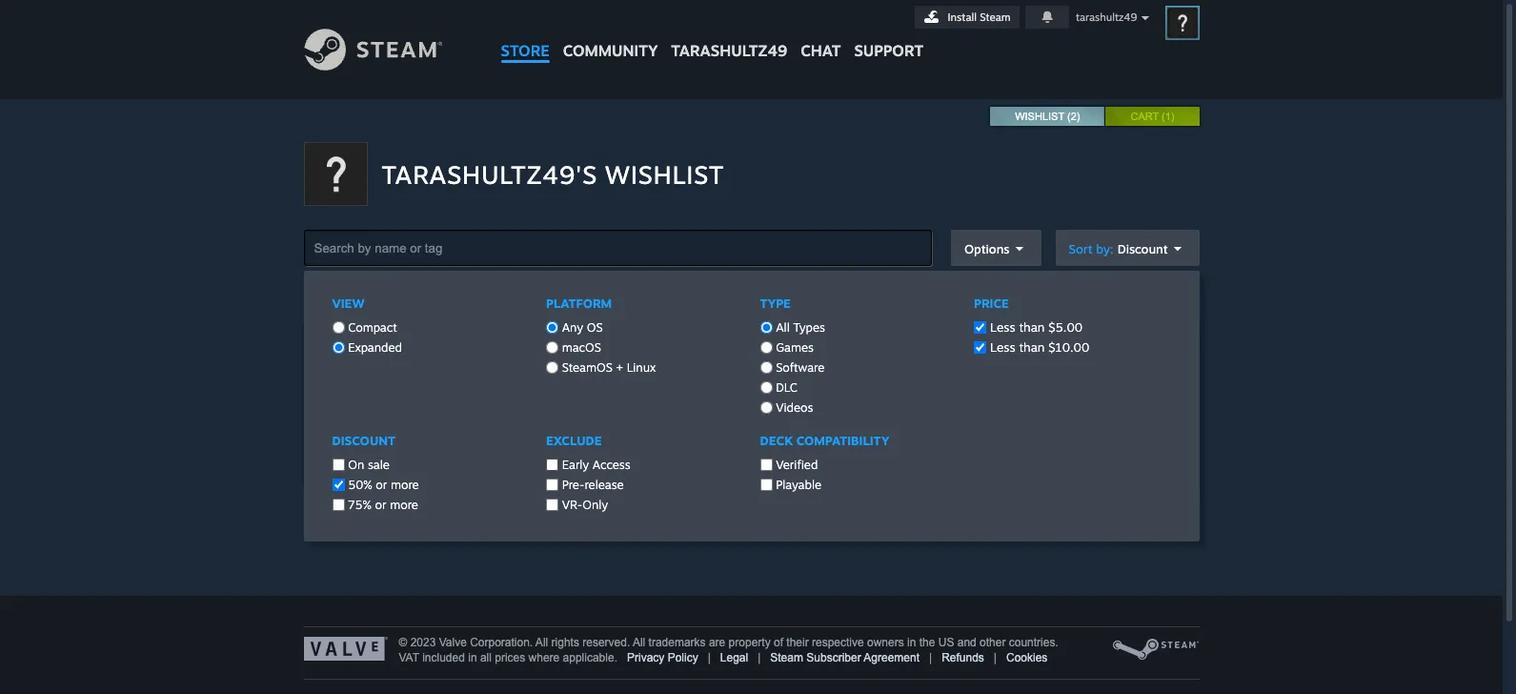Task type: locate. For each thing, give the bounding box(es) containing it.
1 horizontal spatial all
[[633, 636, 646, 649]]

support link
[[848, 0, 931, 65]]

$10.00 up any os
[[565, 292, 606, 307]]

third-person shooter
[[730, 458, 832, 471]]

1 vertical spatial steam
[[771, 651, 804, 665]]

1 vertical spatial 50%
[[348, 478, 372, 492]]

all
[[480, 651, 492, 665]]

|
[[708, 651, 711, 665], [758, 651, 761, 665], [930, 651, 933, 665], [994, 651, 997, 665]]

all
[[776, 320, 790, 335], [536, 636, 548, 649], [633, 636, 646, 649]]

macos
[[559, 340, 602, 355]]

75%
[[348, 498, 372, 512]]

respective
[[812, 636, 864, 649]]

view
[[332, 296, 365, 311]]

access
[[593, 458, 631, 472]]

all up privacy
[[633, 636, 646, 649]]

privacy policy link
[[627, 651, 699, 665]]

any
[[562, 320, 584, 335]]

the
[[920, 636, 936, 649]]

1 horizontal spatial valve software image
[[1112, 637, 1200, 662]]

0 horizontal spatial $5.00
[[404, 292, 438, 307]]

$10.00
[[565, 292, 606, 307], [1049, 339, 1090, 355]]

2 price: from the left
[[472, 292, 503, 307]]

$5.00
[[404, 292, 438, 307], [1049, 319, 1083, 335]]

0 horizontal spatial tarashultz49
[[672, 41, 788, 60]]

) right cart at the top of page
[[1172, 111, 1175, 122]]

more
[[742, 292, 771, 307], [391, 478, 419, 492], [390, 498, 419, 512]]

2019
[[782, 397, 807, 410]]

50%
[[697, 292, 723, 307], [348, 478, 372, 492]]

1 vertical spatial or
[[376, 478, 387, 492]]

type
[[760, 296, 791, 311]]

| down other
[[994, 651, 997, 665]]

2 vertical spatial or
[[375, 498, 387, 512]]

( right cart at the top of page
[[1162, 111, 1166, 122]]

1 horizontal spatial price:
[[472, 292, 503, 307]]

| down property
[[758, 651, 761, 665]]

0 vertical spatial $5.00
[[404, 292, 438, 307]]

store link
[[494, 0, 557, 69]]

playable
[[773, 478, 822, 492]]

any os
[[559, 320, 603, 335]]

discount up on sale
[[332, 433, 396, 448]]

steam right the install
[[980, 10, 1011, 24]]

0 vertical spatial $10.00
[[565, 292, 606, 307]]

1 horizontal spatial steam
[[980, 10, 1011, 24]]

Search by name or tag text field
[[304, 230, 932, 266]]

all up the where
[[536, 636, 548, 649]]

$5.00 right view
[[404, 292, 438, 307]]

or for 75% or more
[[375, 498, 387, 512]]

valve
[[439, 636, 467, 649]]

| down the are
[[708, 651, 711, 665]]

steamos
[[562, 360, 613, 375]]

2 valve software image from the left
[[1112, 637, 1200, 662]]

2 ) from the left
[[1172, 111, 1175, 122]]

$10.00 down less than $5.00
[[1049, 339, 1090, 355]]

or for 50% or more
[[376, 478, 387, 492]]

price: for price: less than $10.00
[[472, 292, 503, 307]]

more for 50% or more
[[391, 478, 419, 492]]

on
[[348, 458, 364, 472]]

price: less than $10.00
[[472, 292, 606, 307]]

less than $10.00
[[991, 339, 1090, 355]]

2 vertical spatial more
[[390, 498, 419, 512]]

pre-
[[562, 478, 585, 492]]

or
[[726, 292, 738, 307], [376, 478, 387, 492], [375, 498, 387, 512]]

less
[[345, 292, 370, 307], [507, 292, 532, 307], [991, 319, 1016, 335], [991, 339, 1016, 355]]

None checkbox
[[332, 459, 345, 471], [546, 459, 559, 471], [760, 459, 773, 471], [332, 479, 345, 491], [546, 479, 559, 491], [332, 499, 345, 511], [546, 499, 559, 511], [332, 459, 345, 471], [546, 459, 559, 471], [760, 459, 773, 471], [332, 479, 345, 491], [546, 479, 559, 491], [332, 499, 345, 511], [546, 499, 559, 511]]

than up less than $10.00
[[1020, 319, 1045, 335]]

subscriber
[[807, 651, 862, 665]]

©
[[399, 636, 407, 649]]

in left the all
[[468, 651, 477, 665]]

1 vertical spatial in
[[468, 651, 477, 665]]

50% or more
[[345, 478, 419, 492]]

steam subscriber agreement link
[[771, 651, 920, 665]]

gears 5
[[615, 338, 691, 364]]

verified
[[773, 458, 818, 472]]

on sale
[[345, 458, 390, 472]]

( right wishlist
[[1068, 111, 1071, 122]]

tarashultz49
[[1076, 10, 1138, 24], [672, 41, 788, 60]]

0 horizontal spatial valve software image
[[304, 637, 388, 661]]

steam down of
[[771, 651, 804, 665]]

1 horizontal spatial $5.00
[[1049, 319, 1083, 335]]

install steam
[[948, 10, 1011, 24]]

0 vertical spatial or
[[726, 292, 738, 307]]

discount:
[[640, 292, 694, 307]]

1 horizontal spatial (
[[1162, 111, 1166, 122]]

0 horizontal spatial in
[[468, 651, 477, 665]]

steam
[[980, 10, 1011, 24], [771, 651, 804, 665]]

or up 75% or more
[[376, 478, 387, 492]]

1 vertical spatial $10.00
[[1049, 339, 1090, 355]]

0 horizontal spatial )
[[1077, 111, 1081, 122]]

1 price: from the left
[[310, 292, 341, 307]]

)
[[1077, 111, 1081, 122], [1172, 111, 1175, 122]]

pre-release
[[559, 478, 624, 492]]

and
[[958, 636, 977, 649]]

1 horizontal spatial )
[[1172, 111, 1175, 122]]

prices
[[495, 651, 526, 665]]

50% up '75%'
[[348, 478, 372, 492]]

or left type
[[726, 292, 738, 307]]

0 horizontal spatial discount
[[332, 433, 396, 448]]

in left the the
[[908, 636, 917, 649]]

1 ) from the left
[[1077, 111, 1081, 122]]

0 vertical spatial in
[[908, 636, 917, 649]]

gears
[[615, 338, 672, 364]]

price
[[974, 296, 1010, 311]]

0 horizontal spatial steam
[[771, 651, 804, 665]]

in
[[908, 636, 917, 649], [468, 651, 477, 665]]

$5.00 up less than $10.00
[[1049, 319, 1083, 335]]

less down the price
[[991, 319, 1016, 335]]

(
[[1068, 111, 1071, 122], [1162, 111, 1166, 122]]

mostly positive sep 9, 2019
[[749, 381, 836, 410]]

valve software image
[[304, 637, 388, 661], [1112, 637, 1200, 662]]

None checkbox
[[974, 321, 987, 334], [974, 341, 987, 354], [760, 479, 773, 491], [974, 321, 987, 334], [974, 341, 987, 354], [760, 479, 773, 491]]

discount:  50% or more
[[640, 292, 771, 307]]

all up games
[[776, 320, 790, 335]]

platform
[[546, 296, 612, 311]]

1 vertical spatial tarashultz49
[[672, 41, 788, 60]]

than up any os
[[536, 292, 562, 307]]

than up compact
[[374, 292, 400, 307]]

steamos + linux
[[559, 360, 656, 375]]

| down the the
[[930, 651, 933, 665]]

by:
[[1097, 241, 1114, 256]]

None radio
[[332, 321, 345, 334], [546, 321, 559, 334], [546, 361, 559, 374], [760, 381, 773, 394], [332, 321, 345, 334], [546, 321, 559, 334], [546, 361, 559, 374], [760, 381, 773, 394]]

exclude
[[546, 433, 602, 448]]

) right wishlist
[[1077, 111, 1081, 122]]

agreement
[[864, 651, 920, 665]]

0 horizontal spatial (
[[1068, 111, 1071, 122]]

1 ( from the left
[[1068, 111, 1071, 122]]

or down 50% or more
[[375, 498, 387, 512]]

1 vertical spatial more
[[391, 478, 419, 492]]

discount right by:
[[1118, 241, 1168, 256]]

sort by: discount
[[1069, 241, 1168, 256]]

None radio
[[760, 321, 773, 334], [332, 341, 345, 354], [546, 341, 559, 354], [760, 341, 773, 354], [760, 361, 773, 374], [760, 401, 773, 414], [760, 321, 773, 334], [332, 341, 345, 354], [546, 341, 559, 354], [760, 341, 773, 354], [760, 361, 773, 374], [760, 401, 773, 414]]

price:
[[310, 292, 341, 307], [472, 292, 503, 307]]

1 horizontal spatial 50%
[[697, 292, 723, 307]]

( for 1
[[1162, 111, 1166, 122]]

0 horizontal spatial price:
[[310, 292, 341, 307]]

linux
[[627, 360, 656, 375]]

cart         ( 1 )
[[1131, 111, 1175, 122]]

1 horizontal spatial tarashultz49
[[1076, 10, 1138, 24]]

0 vertical spatial discount
[[1118, 241, 1168, 256]]

2023
[[411, 636, 436, 649]]

wishlist
[[606, 159, 725, 190]]

us
[[939, 636, 955, 649]]

2 ( from the left
[[1162, 111, 1166, 122]]

4 | from the left
[[994, 651, 997, 665]]

owners
[[868, 636, 905, 649]]

2
[[1071, 111, 1077, 122]]

0 horizontal spatial all
[[536, 636, 548, 649]]

50% right discount:
[[697, 292, 723, 307]]

less left platform
[[507, 292, 532, 307]]



Task type: describe. For each thing, give the bounding box(es) containing it.
1 vertical spatial discount
[[332, 433, 396, 448]]

less up compact
[[345, 292, 370, 307]]

refunds link
[[942, 651, 985, 665]]

os
[[587, 320, 603, 335]]

options
[[965, 241, 1010, 256]]

refunds
[[942, 651, 985, 665]]

community
[[563, 41, 658, 60]]

videos
[[773, 400, 814, 415]]

cookies
[[1007, 651, 1048, 665]]

software
[[773, 360, 825, 375]]

countries.
[[1009, 636, 1059, 649]]

wishlist
[[1016, 111, 1065, 122]]

wishlist                 ( 2 )
[[1016, 111, 1081, 122]]

less down less than $5.00
[[991, 339, 1016, 355]]

included
[[423, 651, 465, 665]]

vr-only
[[559, 498, 608, 512]]

privacy
[[627, 651, 665, 665]]

1 horizontal spatial in
[[908, 636, 917, 649]]

vr-
[[562, 498, 583, 512]]

gears 5 link
[[615, 337, 1185, 366]]

legal link
[[721, 651, 749, 665]]

release
[[585, 478, 624, 492]]

property
[[729, 636, 771, 649]]

+
[[616, 360, 624, 375]]

0 horizontal spatial $10.00
[[565, 292, 606, 307]]

install
[[948, 10, 977, 24]]

are
[[709, 636, 726, 649]]

0 vertical spatial tarashultz49
[[1076, 10, 1138, 24]]

( for 2
[[1068, 111, 1071, 122]]

action
[[621, 458, 652, 471]]

vat
[[399, 651, 419, 665]]

9,
[[770, 397, 779, 410]]

all types
[[773, 320, 826, 335]]

5
[[678, 338, 691, 364]]

price: for price: less than $5.00
[[310, 292, 341, 307]]

1 valve software image from the left
[[304, 637, 388, 661]]

3 | from the left
[[930, 651, 933, 665]]

steam inside © 2023 valve corporation.  all rights reserved.  all trademarks are property of their respective owners in the us and other countries. vat included in all prices where applicable. privacy policy | legal | steam subscriber agreement | refunds | cookies
[[771, 651, 804, 665]]

other
[[980, 636, 1006, 649]]

trademarks
[[649, 636, 706, 649]]

less than $5.00
[[991, 319, 1083, 335]]

0 vertical spatial steam
[[980, 10, 1011, 24]]

positive
[[792, 381, 836, 395]]

only
[[583, 498, 608, 512]]

0 vertical spatial more
[[742, 292, 771, 307]]

1 vertical spatial $5.00
[[1049, 319, 1083, 335]]

1 | from the left
[[708, 651, 711, 665]]

deck compatibility
[[760, 433, 890, 448]]

person
[[759, 458, 791, 471]]

early
[[562, 458, 589, 472]]

tarashultz49's wishlist
[[382, 159, 725, 190]]

2 horizontal spatial all
[[776, 320, 790, 335]]

legal
[[721, 651, 749, 665]]

1 horizontal spatial $10.00
[[1049, 339, 1090, 355]]

0 vertical spatial 50%
[[697, 292, 723, 307]]

tarashultz49 link
[[665, 0, 794, 69]]

reserved.
[[583, 636, 630, 649]]

0 horizontal spatial 50%
[[348, 478, 372, 492]]

75% or more
[[345, 498, 419, 512]]

deck
[[760, 433, 793, 448]]

install steam link
[[915, 6, 1020, 29]]

cookies link
[[1007, 651, 1048, 665]]

early access
[[559, 458, 631, 472]]

) for 1
[[1172, 111, 1175, 122]]

expanded
[[345, 340, 402, 355]]

) for 2
[[1077, 111, 1081, 122]]

games
[[773, 340, 814, 355]]

rights
[[552, 636, 580, 649]]

1 horizontal spatial discount
[[1118, 241, 1168, 256]]

policy
[[668, 651, 699, 665]]

applicable.
[[563, 651, 618, 665]]

sep
[[749, 397, 767, 410]]

of
[[774, 636, 784, 649]]

more for 75% or more
[[390, 498, 419, 512]]

their
[[787, 636, 809, 649]]

support
[[855, 41, 924, 60]]

than down less than $5.00
[[1020, 339, 1045, 355]]

sale
[[368, 458, 390, 472]]

community link
[[557, 0, 665, 69]]

types
[[794, 320, 826, 335]]

shooter
[[794, 458, 832, 471]]

third-
[[730, 458, 759, 471]]

dlc
[[773, 380, 798, 395]]

sort
[[1069, 241, 1093, 256]]

chat link
[[794, 0, 848, 65]]

store
[[501, 41, 550, 60]]

where
[[529, 651, 560, 665]]

2 | from the left
[[758, 651, 761, 665]]

chat
[[801, 41, 841, 60]]



Task type: vqa. For each thing, say whether or not it's contained in the screenshot.


